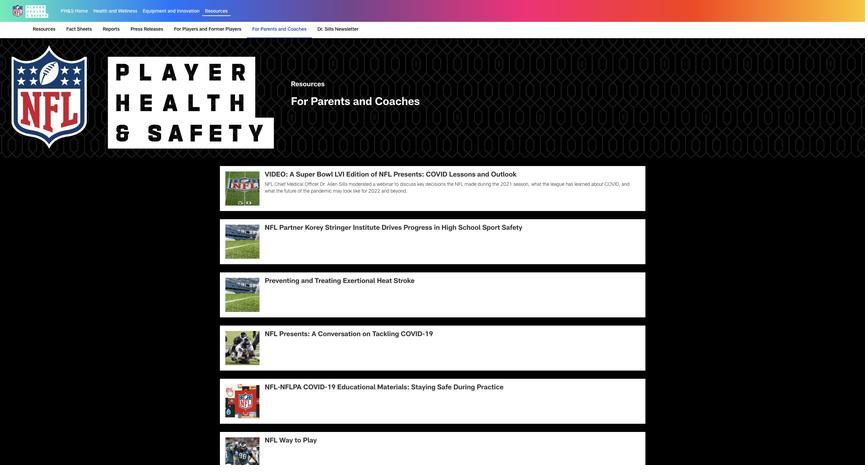 Task type: describe. For each thing, give the bounding box(es) containing it.
fact sheets
[[66, 27, 92, 32]]

stringer
[[325, 225, 351, 232]]

1 vertical spatial resources link
[[33, 22, 58, 38]]

lvi
[[335, 172, 345, 179]]

video:
[[265, 172, 288, 179]]

dr. sills newsletter link
[[315, 22, 361, 38]]

releases
[[144, 27, 163, 32]]

press
[[131, 27, 143, 32]]

nfl for nfl presents: a conversation on tackling covid-19
[[265, 332, 278, 338]]

nfl down lessons
[[455, 183, 463, 187]]

safe
[[437, 385, 452, 392]]

nfl way to play
[[265, 438, 317, 445]]

heat
[[377, 278, 392, 285]]

preventing
[[265, 278, 299, 285]]

school
[[458, 225, 481, 232]]

for parents and coaches inside page main content main content
[[291, 97, 420, 108]]

home
[[75, 9, 88, 14]]

ph&s home
[[61, 9, 88, 14]]

resources image
[[0, 38, 285, 158]]

nfl up webinar in the left of the page
[[379, 172, 392, 179]]

video: a super bowl lvi edition of nfl presents: covid lessons and outlook
[[265, 172, 517, 179]]

pandemic
[[311, 189, 332, 194]]

outlook
[[491, 172, 517, 179]]

webinar
[[377, 183, 393, 187]]

moderated
[[349, 183, 372, 187]]

materials:
[[377, 385, 409, 392]]

ph&s
[[61, 9, 74, 14]]

to inside nfl chief medical officer dr. allen sills moderated a webinar to discuss key decisions the nfl made during the 2021 season, what the league has learned about covid, and what the future of the pandemic may look like for 2022 and beyond.
[[395, 183, 399, 187]]

key
[[417, 183, 424, 187]]

learned
[[574, 183, 590, 187]]

safety
[[502, 225, 522, 232]]

allen
[[327, 183, 338, 187]]

press releases
[[131, 27, 163, 32]]

the down "officer"
[[303, 189, 310, 194]]

nflpa
[[280, 385, 302, 392]]

high
[[442, 225, 457, 232]]

for players and former players
[[174, 27, 241, 32]]

ph&s home link
[[61, 9, 88, 14]]

the right 'decisions'
[[447, 183, 454, 187]]

nfl way to play link
[[220, 432, 645, 465]]

page main content main content
[[0, 38, 865, 465]]

2021
[[500, 183, 512, 187]]

coaches inside page main content main content
[[375, 97, 420, 108]]

nfl chief medical officer dr. allen sills moderated a webinar to discuss key decisions the nfl made during the 2021 season, what the league has learned about covid, and what the future of the pandemic may look like for 2022 and beyond.
[[265, 183, 630, 194]]

league
[[551, 183, 565, 187]]

1 vertical spatial a
[[312, 332, 316, 338]]

health
[[93, 9, 107, 14]]

beyond.
[[391, 189, 408, 194]]

fact
[[66, 27, 76, 32]]

newsletter
[[335, 27, 358, 32]]

season,
[[513, 183, 530, 187]]

press releases link
[[128, 22, 166, 38]]

banner containing ph&s home
[[0, 0, 865, 38]]

nfl for nfl way to play
[[265, 438, 278, 445]]

presents: inside nfl presents: a conversation on tackling covid-19 link
[[279, 332, 310, 338]]

look
[[343, 189, 352, 194]]

super
[[296, 172, 315, 179]]

chief
[[274, 183, 286, 187]]

reports
[[103, 27, 120, 32]]

nfl-nflpa covid-19 educational materials: staying safe during practice link
[[220, 379, 645, 424]]

during
[[478, 183, 491, 187]]

exertional
[[343, 278, 375, 285]]

in
[[434, 225, 440, 232]]

equipment
[[143, 9, 166, 14]]

may
[[333, 189, 342, 194]]

1 horizontal spatial what
[[531, 183, 541, 187]]

wellness
[[118, 9, 137, 14]]

0 horizontal spatial covid-
[[303, 385, 327, 392]]

for for for players and former players link
[[174, 27, 181, 32]]

sport
[[482, 225, 500, 232]]

treating
[[315, 278, 341, 285]]

discuss
[[400, 183, 416, 187]]

for parents and coaches link
[[249, 22, 309, 38]]

0 vertical spatial presents:
[[393, 172, 424, 179]]

nfl presents: a conversation on tackling covid-19
[[265, 332, 433, 338]]

tackling
[[372, 332, 399, 338]]

resources inside page main content main content
[[291, 82, 325, 88]]

for players and former players link
[[171, 22, 244, 38]]

nfl-
[[265, 385, 280, 392]]

during
[[453, 385, 475, 392]]

0 horizontal spatial resources
[[33, 27, 55, 32]]

equipment and innovation link
[[143, 9, 200, 14]]

former
[[209, 27, 224, 32]]

0 vertical spatial of
[[371, 172, 377, 179]]

officer
[[305, 183, 319, 187]]

of inside nfl chief medical officer dr. allen sills moderated a webinar to discuss key decisions the nfl made during the 2021 season, what the league has learned about covid, and what the future of the pandemic may look like for 2022 and beyond.
[[298, 189, 302, 194]]

philadelphia eagles malcolm jenkins #27 celebrates with derek barnett #96 after a hit against new england patriots brandin cooks at super bowl 52 on sunday, february 4, 2018 in minneapolis. philadelphia won the game 41-33. (ap photo/gregory payan) image
[[225, 438, 259, 465]]

bowl
[[317, 172, 333, 179]]

1 horizontal spatial 19
[[425, 332, 433, 338]]

for parents and coaches inside banner
[[252, 27, 307, 32]]



Task type: vqa. For each thing, say whether or not it's contained in the screenshot.
Schedule
no



Task type: locate. For each thing, give the bounding box(es) containing it.
heatstroke 1024x576 image inside the nfl partner korey stringer institute drives progress in high school sport safety link
[[225, 225, 259, 259]]

1 horizontal spatial resources link
[[205, 9, 228, 14]]

0 horizontal spatial parents
[[261, 27, 277, 32]]

1 vertical spatial resources
[[33, 27, 55, 32]]

parents
[[261, 27, 277, 32], [311, 97, 350, 108]]

a up medical
[[290, 172, 294, 179]]

2 heatstroke 1024x576 image from the top
[[225, 278, 259, 312]]

covid,
[[605, 183, 620, 187]]

edition
[[346, 172, 369, 179]]

nfl left chief
[[265, 183, 273, 187]]

0 vertical spatial parents
[[261, 27, 277, 32]]

0 vertical spatial covid-
[[401, 332, 425, 338]]

has
[[566, 183, 573, 187]]

covid- right nflpa
[[303, 385, 327, 392]]

preventing and treating exertional heat stroke
[[265, 278, 415, 285]]

nfl left way
[[265, 438, 278, 445]]

made
[[465, 183, 477, 187]]

resources link down player health and safety logo
[[33, 22, 58, 38]]

a
[[290, 172, 294, 179], [312, 332, 316, 338]]

like
[[353, 189, 360, 194]]

of up a
[[371, 172, 377, 179]]

sills inside nfl chief medical officer dr. allen sills moderated a webinar to discuss key decisions the nfl made during the 2021 season, what the league has learned about covid, and what the future of the pandemic may look like for 2022 and beyond.
[[339, 183, 348, 187]]

1 horizontal spatial of
[[371, 172, 377, 179]]

the
[[447, 183, 454, 187], [492, 183, 499, 187], [543, 183, 549, 187], [276, 189, 283, 194], [303, 189, 310, 194]]

nfl for nfl partner korey stringer institute drives progress in high school sport safety
[[265, 225, 278, 232]]

nfl partner korey stringer institute drives progress in high school sport safety
[[265, 225, 522, 232]]

medical
[[287, 183, 303, 187]]

stroke
[[394, 278, 415, 285]]

players right former
[[226, 27, 241, 32]]

future
[[284, 189, 296, 194]]

1 vertical spatial sills
[[339, 183, 348, 187]]

dr. up pandemic
[[320, 183, 326, 187]]

0 vertical spatial resources link
[[205, 9, 228, 14]]

heatstroke 1024x576 image inside preventing and treating exertional heat stroke 'link'
[[225, 278, 259, 312]]

heatstroke 1024x576 image for nfl
[[225, 225, 259, 259]]

sills up look
[[339, 183, 348, 187]]

a left conversation at left
[[312, 332, 316, 338]]

0 horizontal spatial presents:
[[279, 332, 310, 338]]

the left league
[[543, 183, 549, 187]]

screen shot 2020 08 18 at 9.45.25 am 1024x575 image
[[225, 384, 259, 419]]

1 vertical spatial to
[[295, 438, 301, 445]]

nfl for nfl chief medical officer dr. allen sills moderated a webinar to discuss key decisions the nfl made during the 2021 season, what the league has learned about covid, and what the future of the pandemic may look like for 2022 and beyond.
[[265, 183, 273, 187]]

1 horizontal spatial covid-
[[401, 332, 425, 338]]

1 vertical spatial presents:
[[279, 332, 310, 338]]

dr. inside dr. sills newsletter link
[[317, 27, 324, 32]]

institute
[[353, 225, 380, 232]]

to inside 'link'
[[295, 438, 301, 445]]

parents inside banner
[[261, 27, 277, 32]]

for
[[174, 27, 181, 32], [252, 27, 259, 32], [291, 97, 308, 108]]

fact sheets link
[[64, 22, 95, 38]]

dr. inside nfl chief medical officer dr. allen sills moderated a webinar to discuss key decisions the nfl made during the 2021 season, what the league has learned about covid, and what the future of the pandemic may look like for 2022 and beyond.
[[320, 183, 326, 187]]

decisions
[[426, 183, 446, 187]]

0 vertical spatial a
[[290, 172, 294, 179]]

way
[[279, 438, 293, 445]]

1 players from the left
[[182, 27, 198, 32]]

players
[[182, 27, 198, 32], [226, 27, 241, 32]]

dr.
[[317, 27, 324, 32], [320, 183, 326, 187]]

play
[[303, 438, 317, 445]]

0 vertical spatial 19
[[425, 332, 433, 338]]

health and wellness link
[[93, 9, 137, 14]]

sheets
[[77, 27, 92, 32]]

0 horizontal spatial 19
[[327, 385, 336, 392]]

1 vertical spatial covid-
[[303, 385, 327, 392]]

drives
[[382, 225, 402, 232]]

heatstroke 1024x576 image for preventing
[[225, 278, 259, 312]]

parents inside page main content main content
[[311, 97, 350, 108]]

0 vertical spatial coaches
[[288, 27, 307, 32]]

covid-
[[401, 332, 425, 338], [303, 385, 327, 392]]

nfl presents: a conversation on tackling covid-19 link
[[220, 326, 645, 371]]

1 vertical spatial dr.
[[320, 183, 326, 187]]

1 horizontal spatial players
[[226, 27, 241, 32]]

of down medical
[[298, 189, 302, 194]]

0 vertical spatial sills
[[325, 27, 334, 32]]

covid
[[426, 172, 447, 179]]

0 horizontal spatial to
[[295, 438, 301, 445]]

2 horizontal spatial for
[[291, 97, 308, 108]]

0 vertical spatial to
[[395, 183, 399, 187]]

to
[[395, 183, 399, 187], [295, 438, 301, 445]]

about
[[591, 183, 603, 187]]

0 vertical spatial resources
[[205, 9, 228, 14]]

0 vertical spatial for parents and coaches
[[252, 27, 307, 32]]

preventing and treating exertional heat stroke link
[[220, 273, 645, 318]]

1 horizontal spatial parents
[[311, 97, 350, 108]]

during an nfl football game against the xxxx on monday, november 30, 2020 in philadelphia, pennsylvania. (mikey owens/nfl) image
[[225, 331, 259, 365]]

1 vertical spatial coaches
[[375, 97, 420, 108]]

what right season,
[[531, 183, 541, 187]]

lessons
[[449, 172, 476, 179]]

resources link
[[205, 9, 228, 14], [33, 22, 58, 38]]

0 horizontal spatial for
[[174, 27, 181, 32]]

1 vertical spatial parents
[[311, 97, 350, 108]]

for
[[362, 189, 367, 194]]

dr. sills newsletter
[[317, 27, 358, 32]]

nfl left 'partner'
[[265, 225, 278, 232]]

players down innovation
[[182, 27, 198, 32]]

1 vertical spatial what
[[265, 189, 275, 194]]

0 horizontal spatial of
[[298, 189, 302, 194]]

to right way
[[295, 438, 301, 445]]

1 horizontal spatial to
[[395, 183, 399, 187]]

to up beyond.
[[395, 183, 399, 187]]

2022
[[368, 189, 380, 194]]

1 heatstroke 1024x576 image from the top
[[225, 225, 259, 259]]

equipment and innovation
[[143, 9, 200, 14]]

and
[[109, 9, 117, 14], [168, 9, 176, 14], [199, 27, 207, 32], [278, 27, 286, 32], [353, 97, 372, 108], [477, 172, 489, 179], [622, 183, 630, 187], [382, 189, 389, 194], [301, 278, 313, 285]]

1 vertical spatial of
[[298, 189, 302, 194]]

0 horizontal spatial a
[[290, 172, 294, 179]]

0 horizontal spatial resources link
[[33, 22, 58, 38]]

nfl
[[379, 172, 392, 179], [265, 183, 273, 187], [455, 183, 463, 187], [265, 225, 278, 232], [265, 332, 278, 338], [265, 438, 278, 445]]

1 horizontal spatial presents:
[[393, 172, 424, 179]]

0 horizontal spatial what
[[265, 189, 275, 194]]

the left 2021
[[492, 183, 499, 187]]

partner
[[279, 225, 303, 232]]

covid- right tackling
[[401, 332, 425, 338]]

practice
[[477, 385, 504, 392]]

korey
[[305, 225, 323, 232]]

coaches inside for parents and coaches link
[[288, 27, 307, 32]]

2 vertical spatial resources
[[291, 82, 325, 88]]

dr. left newsletter
[[317, 27, 324, 32]]

sills inside banner
[[325, 27, 334, 32]]

conversation
[[318, 332, 361, 338]]

and inside 'link'
[[301, 278, 313, 285]]

1 horizontal spatial sills
[[339, 183, 348, 187]]

19
[[425, 332, 433, 338], [327, 385, 336, 392]]

sills left newsletter
[[325, 27, 334, 32]]

the down chief
[[276, 189, 283, 194]]

of
[[371, 172, 377, 179], [298, 189, 302, 194]]

0 horizontal spatial coaches
[[288, 27, 307, 32]]

1 vertical spatial for parents and coaches
[[291, 97, 420, 108]]

resources
[[205, 9, 228, 14], [33, 27, 55, 32], [291, 82, 325, 88]]

coaches
[[288, 27, 307, 32], [375, 97, 420, 108]]

2 horizontal spatial resources
[[291, 82, 325, 88]]

1 horizontal spatial a
[[312, 332, 316, 338]]

nfl right during an nfl football game against the xxxx on monday, november 30, 2020 in philadelphia, pennsylvania. (mikey owens/nfl) image
[[265, 332, 278, 338]]

nfl inside 'link'
[[265, 438, 278, 445]]

1 horizontal spatial coaches
[[375, 97, 420, 108]]

what down chief
[[265, 189, 275, 194]]

heatstroke 1024x576 image
[[225, 225, 259, 259], [225, 278, 259, 312]]

educational
[[337, 385, 376, 392]]

0 vertical spatial dr.
[[317, 27, 324, 32]]

innovation
[[177, 9, 200, 14]]

reports link
[[100, 22, 122, 38]]

1 vertical spatial heatstroke 1024x576 image
[[225, 278, 259, 312]]

nfl-nflpa covid-19 educational materials: staying safe during practice
[[265, 385, 504, 392]]

for for for parents and coaches link
[[252, 27, 259, 32]]

a
[[373, 183, 375, 187]]

player health and safety logo image
[[11, 3, 50, 19]]

0 horizontal spatial players
[[182, 27, 198, 32]]

1 horizontal spatial for
[[252, 27, 259, 32]]

progress
[[404, 225, 432, 232]]

resources link up former
[[205, 9, 228, 14]]

for inside page main content main content
[[291, 97, 308, 108]]

0 vertical spatial what
[[531, 183, 541, 187]]

staying
[[411, 385, 436, 392]]

nfl partner korey stringer institute drives progress in high school sport safety link
[[220, 219, 645, 264]]

0 horizontal spatial sills
[[325, 27, 334, 32]]

1 horizontal spatial resources
[[205, 9, 228, 14]]

a general view of nrg stadium, the nfl logo and the 50 yard line painted on the field prior to an nfl super bowl li football game between the new england patriots against the atlanta falcons on sunday, feb. 5, 2017 in houston. new england won super bowl li 34-28 in overtime. (aaron m. sprecher via ap) image
[[225, 172, 259, 206]]

1 vertical spatial 19
[[327, 385, 336, 392]]

0 vertical spatial heatstroke 1024x576 image
[[225, 225, 259, 259]]

banner
[[0, 0, 865, 38]]

health and wellness
[[93, 9, 137, 14]]

2 players from the left
[[226, 27, 241, 32]]



